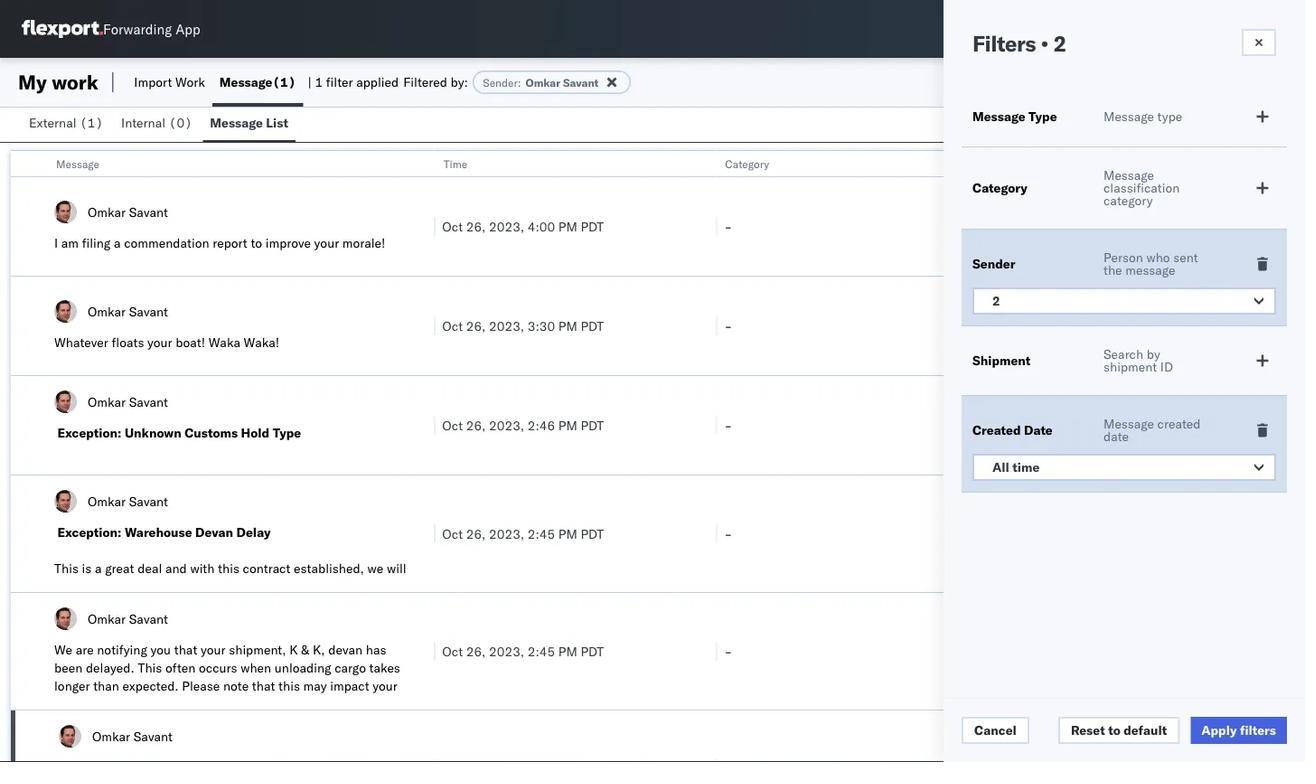 Task type: describe. For each thing, give the bounding box(es) containing it.
2 button
[[973, 288, 1277, 315]]

| 1 filter applied filtered by:
[[308, 74, 468, 90]]

message for message (1)
[[220, 74, 273, 90]]

whatever
[[54, 335, 108, 350]]

oct for shipment,
[[442, 643, 463, 659]]

omkar up unknown
[[88, 394, 126, 410]]

3 oct from the top
[[442, 417, 463, 433]]

search
[[1104, 346, 1144, 362]]

understanding
[[54, 714, 137, 730]]

id
[[1161, 359, 1174, 375]]

filters • 2
[[973, 30, 1067, 57]]

0 vertical spatial category
[[726, 157, 770, 170]]

1
[[315, 74, 323, 90]]

omkar up the filing at top
[[88, 204, 126, 220]]

with inside this is a great deal and with this contract established, we will create a lucrative partnership.
[[190, 561, 215, 576]]

morale!
[[343, 235, 386, 251]]

this inside this is a great deal and with this contract established, we will create a lucrative partnership.
[[54, 561, 79, 576]]

your left boat!
[[147, 335, 172, 350]]

i am filing a commendation report to improve your morale!
[[54, 235, 386, 251]]

floats
[[112, 335, 144, 350]]

unloading
[[275, 660, 331, 676]]

appreciate
[[250, 696, 311, 712]]

oct 26, 2023, 2:46 pm pdt
[[442, 417, 604, 433]]

we
[[368, 561, 384, 576]]

2023, for shipment,
[[489, 643, 525, 659]]

4 26, from the top
[[466, 526, 486, 542]]

omkar up notifying
[[88, 611, 126, 627]]

|
[[308, 74, 312, 90]]

shipment
[[973, 353, 1031, 368]]

omkar savant for am
[[88, 204, 168, 220]]

pm for to
[[559, 218, 578, 234]]

reset
[[1071, 722, 1106, 738]]

4 - from the top
[[725, 526, 733, 542]]

commendation
[[124, 235, 209, 251]]

2 vertical spatial a
[[93, 579, 100, 594]]

message for message created date
[[1104, 416, 1155, 432]]

5 - from the top
[[725, 643, 733, 659]]

pdt for whatever floats your boat! waka waka!
[[581, 318, 604, 334]]

flex- 1854269
[[1007, 218, 1100, 234]]

the inside person who sent the message
[[1104, 262, 1123, 278]]

2 inside button
[[993, 293, 1001, 309]]

- for flex- 1366815
[[725, 318, 733, 334]]

exception: unknown customs hold type
[[57, 425, 301, 441]]

shipment's
[[54, 696, 116, 712]]

shipment inside "search by shipment id"
[[1104, 359, 1157, 375]]

app
[[176, 20, 200, 38]]

soon
[[127, 732, 155, 748]]

and inside this is a great deal and with this contract established, we will create a lucrative partnership.
[[165, 561, 187, 576]]

Search Shipments (/) text field
[[959, 15, 1134, 42]]

apply filters button
[[1191, 717, 1288, 744]]

0 vertical spatial a
[[114, 235, 121, 251]]

great
[[105, 561, 134, 576]]

please
[[182, 678, 220, 694]]

work
[[175, 74, 205, 90]]

0 vertical spatial that
[[174, 642, 197, 658]]

has
[[366, 642, 387, 658]]

expected.
[[123, 678, 179, 694]]

all time button
[[973, 454, 1277, 481]]

apply filters
[[1202, 722, 1277, 738]]

create
[[54, 579, 90, 594]]

my
[[18, 70, 47, 94]]

often
[[165, 660, 196, 676]]

pm for whatever floats your boat! waka waka!
[[559, 318, 578, 334]]

type
[[1158, 108, 1183, 124]]

4 pm from the top
[[559, 526, 578, 542]]

import work button
[[127, 58, 212, 107]]

4 oct from the top
[[442, 526, 463, 542]]

note
[[223, 678, 249, 694]]

all time
[[993, 459, 1040, 475]]

person
[[1104, 250, 1144, 265]]

the inside we are notifying you that your shipment, k & k, devan has been delayed. this often occurs when unloading cargo takes longer than expected. please note that this may impact your shipment's final delivery date. we appreciate your understanding and will update you with the status of your shipment as soon as possible.
[[283, 714, 302, 730]]

message list button
[[203, 107, 296, 142]]

exception: for exception: unknown customs hold type
[[57, 425, 122, 441]]

pm for shipment,
[[559, 643, 578, 659]]

will inside we are notifying you that your shipment, k & k, devan has been delayed. this often occurs when unloading cargo takes longer than expected. please note that this may impact your shipment's final delivery date. we appreciate your understanding and will update you with the status of your shipment as soon as possible.
[[165, 714, 185, 730]]

import work
[[134, 74, 205, 90]]

reset to default button
[[1059, 717, 1180, 744]]

3 2023, from the top
[[489, 417, 525, 433]]

sender for sender : omkar savant
[[483, 75, 518, 89]]

omkar up "floats"
[[88, 303, 126, 319]]

date.
[[196, 696, 226, 712]]

this inside we are notifying you that your shipment, k & k, devan has been delayed. this often occurs when unloading cargo takes longer than expected. please note that this may impact your shipment's final delivery date. we appreciate your understanding and will update you with the status of your shipment as soon as possible.
[[279, 678, 300, 694]]

by:
[[451, 74, 468, 90]]

delayed.
[[86, 660, 135, 676]]

26, for to
[[466, 218, 486, 234]]

4:00
[[528, 218, 555, 234]]

devan
[[328, 642, 363, 658]]

omkar savant up warehouse
[[88, 493, 168, 509]]

2 oct 26, 2023, 2:45 pm pdt from the top
[[442, 643, 604, 659]]

external (1) button
[[22, 107, 114, 142]]

improve
[[266, 235, 311, 251]]

2 2:45 from the top
[[528, 643, 555, 659]]

cargo
[[335, 660, 366, 676]]

created
[[973, 422, 1021, 438]]

1 vertical spatial you
[[232, 714, 252, 730]]

delivery
[[148, 696, 193, 712]]

default
[[1124, 722, 1168, 738]]

(1) for message (1)
[[273, 74, 296, 90]]

1 horizontal spatial category
[[973, 180, 1028, 196]]

2023, for whatever floats your boat! waka waka!
[[489, 318, 525, 334]]

filing
[[82, 235, 111, 251]]

exception: warehouse devan delay
[[57, 524, 271, 540]]

my work
[[18, 70, 98, 94]]

who
[[1147, 250, 1171, 265]]

lucrative
[[104, 579, 153, 594]]

1366815
[[1045, 318, 1100, 334]]

•
[[1041, 30, 1049, 57]]

date
[[1104, 429, 1129, 444]]

oct 26, 2023, 3:30 pm pdt
[[442, 318, 604, 334]]

resize handle column header for related work item/shipment
[[1259, 151, 1281, 762]]

this is a great deal and with this contract established, we will create a lucrative partnership.
[[54, 561, 406, 594]]

may
[[303, 678, 327, 694]]

message (1)
[[220, 74, 296, 90]]

message for message classification category
[[1104, 167, 1155, 183]]

message created date
[[1104, 416, 1201, 444]]

- for flex- 1854269
[[725, 218, 733, 234]]

3 pdt from the top
[[581, 417, 604, 433]]

will inside this is a great deal and with this contract established, we will create a lucrative partnership.
[[387, 561, 406, 576]]

message for message type
[[1104, 108, 1155, 124]]

omkar inside omkar savant button
[[92, 728, 130, 744]]

report
[[213, 235, 248, 251]]

oct for whatever floats your boat! waka waka!
[[442, 318, 463, 334]]

filters
[[1240, 722, 1277, 738]]

your left morale!
[[314, 235, 339, 251]]

pdt for to
[[581, 218, 604, 234]]

4 pdt from the top
[[581, 526, 604, 542]]

delay
[[236, 524, 271, 540]]

omkar savant inside omkar savant button
[[92, 728, 173, 744]]

omkar savant for unknown
[[88, 394, 168, 410]]

resize handle column header for message
[[413, 151, 434, 762]]



Task type: locate. For each thing, give the bounding box(es) containing it.
this inside we are notifying you that your shipment, k & k, devan has been delayed. this often occurs when unloading cargo takes longer than expected. please note that this may impact your shipment's final delivery date. we appreciate your understanding and will update you with the status of your shipment as soon as possible.
[[138, 660, 162, 676]]

1 vertical spatial that
[[252, 678, 275, 694]]

message up message list
[[220, 74, 273, 90]]

1 vertical spatial (1)
[[80, 115, 103, 131]]

savant up unknown
[[129, 394, 168, 410]]

by
[[1147, 346, 1161, 362]]

0 vertical spatial oct 26, 2023, 2:45 pm pdt
[[442, 526, 604, 542]]

2 exception: from the top
[[57, 524, 122, 540]]

0 vertical spatial 2:45
[[528, 526, 555, 542]]

1 horizontal spatial that
[[252, 678, 275, 694]]

0 horizontal spatial this
[[218, 561, 240, 576]]

26, for shipment,
[[466, 643, 486, 659]]

1854269
[[1045, 218, 1100, 234]]

flex- up time
[[1007, 417, 1045, 433]]

with inside we are notifying you that your shipment, k & k, devan has been delayed. this often occurs when unloading cargo takes longer than expected. please note that this may impact your shipment's final delivery date. we appreciate your understanding and will update you with the status of your shipment as soon as possible.
[[255, 714, 280, 730]]

that up often
[[174, 642, 197, 658]]

resize handle column header for category
[[977, 151, 999, 762]]

2
[[1054, 30, 1067, 57], [993, 293, 1001, 309]]

0 vertical spatial shipment
[[1104, 359, 1157, 375]]

- for flex- 2271801
[[725, 417, 733, 433]]

1 vertical spatial to
[[1109, 722, 1121, 738]]

(1) left |
[[273, 74, 296, 90]]

omkar savant button
[[11, 711, 1281, 762]]

we are notifying you that your shipment, k & k, devan has been delayed. this often occurs when unloading cargo takes longer than expected. please note that this may impact your shipment's final delivery date. we appreciate your understanding and will update you with the status of your shipment as soon as possible.
[[54, 642, 400, 748]]

savant up warehouse
[[129, 493, 168, 509]]

flex- 2271801
[[1007, 417, 1100, 433]]

0 horizontal spatial category
[[726, 157, 770, 170]]

internal (0) button
[[114, 107, 203, 142]]

2 pm from the top
[[559, 318, 578, 334]]

with
[[190, 561, 215, 576], [255, 714, 280, 730]]

1 vertical spatial this
[[279, 678, 300, 694]]

omkar savant up unknown
[[88, 394, 168, 410]]

message inside message created date
[[1104, 416, 1155, 432]]

pdt
[[581, 218, 604, 234], [581, 318, 604, 334], [581, 417, 604, 433], [581, 526, 604, 542], [581, 643, 604, 659]]

0 horizontal spatial will
[[165, 714, 185, 730]]

internal
[[121, 115, 166, 131]]

omkar down the final
[[92, 728, 130, 744]]

to right report in the top of the page
[[251, 235, 262, 251]]

all
[[993, 459, 1010, 475]]

whatever floats your boat! waka waka!
[[54, 335, 280, 350]]

this
[[218, 561, 240, 576], [279, 678, 300, 694]]

cancel button
[[962, 717, 1030, 744]]

3 26, from the top
[[466, 417, 486, 433]]

1 vertical spatial the
[[283, 714, 302, 730]]

(1) right external
[[80, 115, 103, 131]]

sender
[[483, 75, 518, 89], [973, 256, 1016, 272]]

a
[[114, 235, 121, 251], [95, 561, 102, 576], [93, 579, 100, 594]]

sent
[[1174, 250, 1199, 265]]

1 horizontal spatial and
[[165, 561, 187, 576]]

1 horizontal spatial we
[[229, 696, 247, 712]]

contract
[[243, 561, 291, 576]]

category
[[726, 157, 770, 170], [973, 180, 1028, 196]]

exception: for exception: warehouse devan delay
[[57, 524, 122, 540]]

we down note
[[229, 696, 247, 712]]

1 vertical spatial category
[[973, 180, 1028, 196]]

1 horizontal spatial shipment
[[1104, 359, 1157, 375]]

3 flex- from the top
[[1007, 417, 1045, 433]]

savant up commendation
[[129, 204, 168, 220]]

1 oct from the top
[[442, 218, 463, 234]]

than
[[93, 678, 119, 694]]

shipment inside we are notifying you that your shipment, k & k, devan has been delayed. this often occurs when unloading cargo takes longer than expected. please note that this may impact your shipment's final delivery date. we appreciate your understanding and will update you with the status of your shipment as soon as possible.
[[54, 732, 108, 748]]

message for message list
[[210, 115, 263, 131]]

type up the related
[[1029, 108, 1058, 124]]

shipment down "understanding"
[[54, 732, 108, 748]]

0 horizontal spatial we
[[54, 642, 72, 658]]

1 pdt from the top
[[581, 218, 604, 234]]

status
[[305, 714, 341, 730]]

1 vertical spatial work
[[1048, 157, 1072, 170]]

1 horizontal spatial this
[[138, 660, 162, 676]]

0 vertical spatial type
[[1029, 108, 1058, 124]]

1 horizontal spatial will
[[387, 561, 406, 576]]

0 vertical spatial 2
[[1054, 30, 1067, 57]]

0 horizontal spatial to
[[251, 235, 262, 251]]

0 horizontal spatial 2
[[993, 293, 1001, 309]]

2 vertical spatial flex-
[[1007, 417, 1045, 433]]

26, for whatever floats your boat! waka waka!
[[466, 318, 486, 334]]

3 pm from the top
[[559, 417, 578, 433]]

filters
[[973, 30, 1036, 57]]

omkar right :
[[526, 75, 561, 89]]

1 vertical spatial 2:45
[[528, 643, 555, 659]]

0 horizontal spatial you
[[151, 642, 171, 658]]

flex- up shipment
[[1007, 318, 1045, 334]]

oct for to
[[442, 218, 463, 234]]

you
[[151, 642, 171, 658], [232, 714, 252, 730]]

pdt for shipment,
[[581, 643, 604, 659]]

we
[[54, 642, 72, 658], [229, 696, 247, 712]]

0 horizontal spatial with
[[190, 561, 215, 576]]

savant down the delivery in the left of the page
[[134, 728, 173, 744]]

flex- down the related
[[1007, 218, 1045, 234]]

0 vertical spatial flex-
[[1007, 218, 1045, 234]]

0 vertical spatial (1)
[[273, 74, 296, 90]]

message list
[[210, 115, 288, 131]]

is
[[82, 561, 92, 576]]

your down takes
[[373, 678, 398, 694]]

omkar savant up the filing at top
[[88, 204, 168, 220]]

0 vertical spatial we
[[54, 642, 72, 658]]

3:30
[[528, 318, 555, 334]]

1 horizontal spatial you
[[232, 714, 252, 730]]

0 vertical spatial the
[[1104, 262, 1123, 278]]

sender right by:
[[483, 75, 518, 89]]

message up all time button
[[1104, 416, 1155, 432]]

as left soon in the left bottom of the page
[[111, 732, 124, 748]]

flexport. image
[[22, 20, 103, 38]]

2 resize handle column header from the left
[[695, 151, 717, 762]]

sender for sender
[[973, 256, 1016, 272]]

type
[[1029, 108, 1058, 124], [273, 425, 301, 441]]

takes
[[369, 660, 400, 676]]

we up been
[[54, 642, 72, 658]]

2 flex- from the top
[[1007, 318, 1045, 334]]

k,
[[313, 642, 325, 658]]

this
[[54, 561, 79, 576], [138, 660, 162, 676]]

4 2023, from the top
[[489, 526, 525, 542]]

message left type
[[1104, 108, 1155, 124]]

and up partnership.
[[165, 561, 187, 576]]

that
[[174, 642, 197, 658], [252, 678, 275, 694]]

0 horizontal spatial and
[[141, 714, 162, 730]]

1 vertical spatial exception:
[[57, 524, 122, 540]]

person who sent the message
[[1104, 250, 1199, 278]]

type right hold
[[273, 425, 301, 441]]

message inside button
[[210, 115, 263, 131]]

1 vertical spatial oct 26, 2023, 2:45 pm pdt
[[442, 643, 604, 659]]

0 vertical spatial exception:
[[57, 425, 122, 441]]

applied
[[356, 74, 399, 90]]

flex- for 1366815
[[1007, 318, 1045, 334]]

1 pm from the top
[[559, 218, 578, 234]]

1 horizontal spatial type
[[1029, 108, 1058, 124]]

1 vertical spatial a
[[95, 561, 102, 576]]

1 2023, from the top
[[489, 218, 525, 234]]

1 - from the top
[[725, 218, 733, 234]]

1 as from the left
[[111, 732, 124, 748]]

established,
[[294, 561, 364, 576]]

0 vertical spatial you
[[151, 642, 171, 658]]

this left the contract
[[218, 561, 240, 576]]

resize handle column header
[[413, 151, 434, 762], [695, 151, 717, 762], [977, 151, 999, 762], [1259, 151, 1281, 762]]

with down appreciate
[[255, 714, 280, 730]]

0 vertical spatial to
[[251, 235, 262, 251]]

this up appreciate
[[279, 678, 300, 694]]

0 horizontal spatial type
[[273, 425, 301, 441]]

5 2023, from the top
[[489, 643, 525, 659]]

5 pm from the top
[[559, 643, 578, 659]]

message
[[220, 74, 273, 90], [973, 108, 1026, 124], [1104, 108, 1155, 124], [210, 115, 263, 131], [56, 157, 99, 170], [1104, 167, 1155, 183], [1104, 416, 1155, 432]]

will down the delivery in the left of the page
[[165, 714, 185, 730]]

your right of
[[359, 714, 383, 730]]

impact
[[330, 678, 369, 694]]

work right the related
[[1048, 157, 1072, 170]]

savant inside button
[[134, 728, 173, 744]]

as
[[111, 732, 124, 748], [159, 732, 172, 748]]

possible.
[[175, 732, 227, 748]]

0 horizontal spatial as
[[111, 732, 124, 748]]

internal (0)
[[121, 115, 192, 131]]

you right update
[[232, 714, 252, 730]]

3 resize handle column header from the left
[[977, 151, 999, 762]]

the up 2 button
[[1104, 262, 1123, 278]]

0 vertical spatial and
[[165, 561, 187, 576]]

unknown
[[125, 425, 181, 441]]

this inside this is a great deal and with this contract established, we will create a lucrative partnership.
[[218, 561, 240, 576]]

you up often
[[151, 642, 171, 658]]

2023,
[[489, 218, 525, 234], [489, 318, 525, 334], [489, 417, 525, 433], [489, 526, 525, 542], [489, 643, 525, 659]]

1 horizontal spatial 2
[[1054, 30, 1067, 57]]

partnership.
[[156, 579, 226, 594]]

been
[[54, 660, 83, 676]]

1 resize handle column header from the left
[[413, 151, 434, 762]]

1 horizontal spatial work
[[1048, 157, 1072, 170]]

2 up shipment
[[993, 293, 1001, 309]]

work
[[52, 70, 98, 94], [1048, 157, 1072, 170]]

2 oct from the top
[[442, 318, 463, 334]]

related work item/shipment
[[1008, 157, 1149, 170]]

oct 26, 2023, 2:45 pm pdt
[[442, 526, 604, 542], [442, 643, 604, 659]]

shipment left id
[[1104, 359, 1157, 375]]

your up status
[[314, 696, 339, 712]]

warehouse
[[125, 524, 192, 540]]

message for message
[[56, 157, 99, 170]]

(1) inside external (1) 'button'
[[80, 115, 103, 131]]

omkar savant
[[88, 204, 168, 220], [88, 303, 168, 319], [88, 394, 168, 410], [88, 493, 168, 509], [88, 611, 168, 627], [92, 728, 173, 744]]

3 - from the top
[[725, 417, 733, 433]]

1 vertical spatial and
[[141, 714, 162, 730]]

2 as from the left
[[159, 732, 172, 748]]

customs
[[185, 425, 238, 441]]

1 vertical spatial flex-
[[1007, 318, 1045, 334]]

i
[[54, 235, 58, 251]]

omkar savant for floats
[[88, 303, 168, 319]]

message classification category
[[1104, 167, 1180, 208]]

2:46
[[528, 417, 555, 433]]

&
[[301, 642, 309, 658]]

-
[[725, 218, 733, 234], [725, 318, 733, 334], [725, 417, 733, 433], [725, 526, 733, 542], [725, 643, 733, 659]]

1 horizontal spatial this
[[279, 678, 300, 694]]

a right create
[[93, 579, 100, 594]]

with up partnership.
[[190, 561, 215, 576]]

savant up whatever floats your boat! waka waka!
[[129, 303, 168, 319]]

a right the filing at top
[[114, 235, 121, 251]]

1 horizontal spatial with
[[255, 714, 280, 730]]

0 horizontal spatial sender
[[483, 75, 518, 89]]

0 vertical spatial this
[[54, 561, 79, 576]]

time
[[443, 157, 467, 170]]

1 horizontal spatial as
[[159, 732, 172, 748]]

forwarding app link
[[22, 20, 200, 38]]

this up expected.
[[138, 660, 162, 676]]

to right the reset
[[1109, 722, 1121, 738]]

1 vertical spatial this
[[138, 660, 162, 676]]

flex- for 2271801
[[1007, 417, 1045, 433]]

0 vertical spatial will
[[387, 561, 406, 576]]

1 vertical spatial shipment
[[54, 732, 108, 748]]

savant down lucrative
[[129, 611, 168, 627]]

5 26, from the top
[[466, 643, 486, 659]]

final
[[120, 696, 145, 712]]

omkar savant for are
[[88, 611, 168, 627]]

waka!
[[244, 335, 280, 350]]

2023, for to
[[489, 218, 525, 234]]

1 horizontal spatial to
[[1109, 722, 1121, 738]]

list
[[266, 115, 288, 131]]

0 horizontal spatial the
[[283, 714, 302, 730]]

0 horizontal spatial this
[[54, 561, 79, 576]]

message inside message classification category
[[1104, 167, 1155, 183]]

devan
[[195, 524, 233, 540]]

as right soon in the left bottom of the page
[[159, 732, 172, 748]]

1 vertical spatial 2
[[993, 293, 1001, 309]]

message up category
[[1104, 167, 1155, 183]]

1 vertical spatial type
[[273, 425, 301, 441]]

message up the related
[[973, 108, 1026, 124]]

1 vertical spatial we
[[229, 696, 247, 712]]

waka
[[209, 335, 240, 350]]

work up external (1)
[[52, 70, 98, 94]]

message left list
[[210, 115, 263, 131]]

the down appreciate
[[283, 714, 302, 730]]

omkar savant down the final
[[92, 728, 173, 744]]

(1) for external (1)
[[80, 115, 103, 131]]

1 horizontal spatial (1)
[[273, 74, 296, 90]]

will right we
[[387, 561, 406, 576]]

this up create
[[54, 561, 79, 576]]

0 horizontal spatial that
[[174, 642, 197, 658]]

and inside we are notifying you that your shipment, k & k, devan has been delayed. this often occurs when unloading cargo takes longer than expected. please note that this may impact your shipment's final delivery date. we appreciate your understanding and will update you with the status of your shipment as soon as possible.
[[141, 714, 162, 730]]

0 vertical spatial this
[[218, 561, 240, 576]]

5 oct from the top
[[442, 643, 463, 659]]

0 horizontal spatial (1)
[[80, 115, 103, 131]]

deal
[[138, 561, 162, 576]]

2 right •
[[1054, 30, 1067, 57]]

exception: left unknown
[[57, 425, 122, 441]]

1 vertical spatial sender
[[973, 256, 1016, 272]]

message
[[1126, 262, 1176, 278]]

2 26, from the top
[[466, 318, 486, 334]]

0 vertical spatial with
[[190, 561, 215, 576]]

4 resize handle column header from the left
[[1259, 151, 1281, 762]]

flex- for 1854269
[[1007, 218, 1045, 234]]

1 vertical spatial will
[[165, 714, 185, 730]]

work for my
[[52, 70, 98, 94]]

time
[[1013, 459, 1040, 475]]

shipment,
[[229, 642, 286, 658]]

a right is
[[95, 561, 102, 576]]

omkar savant up "floats"
[[88, 303, 168, 319]]

1 26, from the top
[[466, 218, 486, 234]]

longer
[[54, 678, 90, 694]]

oct 26, 2023, 4:00 pm pdt
[[442, 218, 604, 234]]

savant right :
[[563, 75, 599, 89]]

message down external (1) 'button'
[[56, 157, 99, 170]]

1 exception: from the top
[[57, 425, 122, 441]]

your up occurs
[[201, 642, 226, 658]]

work for related
[[1048, 157, 1072, 170]]

omkar up warehouse
[[88, 493, 126, 509]]

omkar savant up notifying
[[88, 611, 168, 627]]

1 vertical spatial with
[[255, 714, 280, 730]]

exception: up is
[[57, 524, 122, 540]]

2 2023, from the top
[[489, 318, 525, 334]]

1 flex- from the top
[[1007, 218, 1045, 234]]

that down when
[[252, 678, 275, 694]]

your
[[314, 235, 339, 251], [147, 335, 172, 350], [201, 642, 226, 658], [373, 678, 398, 694], [314, 696, 339, 712], [359, 714, 383, 730]]

to inside button
[[1109, 722, 1121, 738]]

external (1)
[[29, 115, 103, 131]]

0 vertical spatial sender
[[483, 75, 518, 89]]

message for message type
[[973, 108, 1026, 124]]

1 2:45 from the top
[[528, 526, 555, 542]]

date
[[1024, 422, 1053, 438]]

sender : omkar savant
[[483, 75, 599, 89]]

1 horizontal spatial sender
[[973, 256, 1016, 272]]

2 - from the top
[[725, 318, 733, 334]]

5 pdt from the top
[[581, 643, 604, 659]]

1 oct 26, 2023, 2:45 pm pdt from the top
[[442, 526, 604, 542]]

item/shipment
[[1075, 157, 1149, 170]]

notifying
[[97, 642, 147, 658]]

search by shipment id
[[1104, 346, 1174, 375]]

hold
[[241, 425, 270, 441]]

will
[[387, 561, 406, 576], [165, 714, 185, 730]]

2 pdt from the top
[[581, 318, 604, 334]]

0 horizontal spatial shipment
[[54, 732, 108, 748]]

1 horizontal spatial the
[[1104, 262, 1123, 278]]

message type
[[1104, 108, 1183, 124]]

resize handle column header for time
[[695, 151, 717, 762]]

and up soon in the left bottom of the page
[[141, 714, 162, 730]]

sender down 'flex- 1854269'
[[973, 256, 1016, 272]]

0 vertical spatial work
[[52, 70, 98, 94]]

0 horizontal spatial work
[[52, 70, 98, 94]]



Task type: vqa. For each thing, say whether or not it's contained in the screenshot.
1977428 for Confirm Pickup from Los Angeles, CA
no



